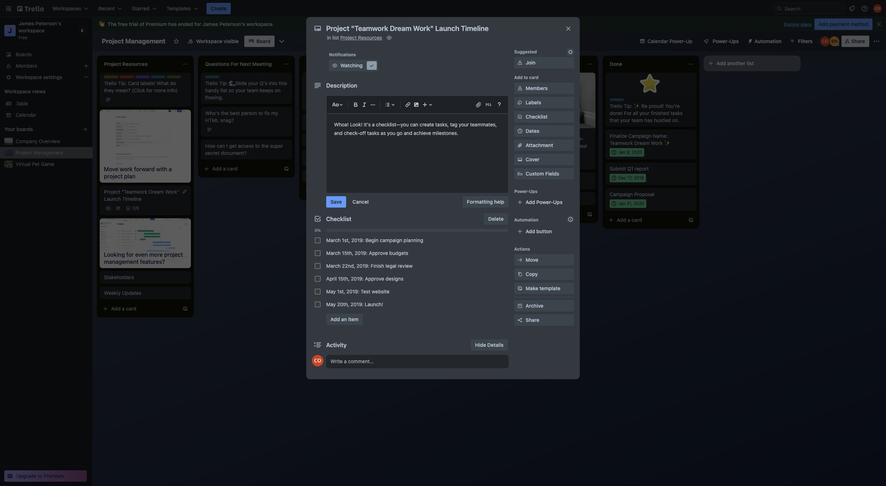Task type: describe. For each thing, give the bounding box(es) containing it.
create from template… image for budget approval
[[587, 212, 593, 217]]

0 horizontal spatial create from template… image
[[182, 306, 188, 311]]

calendar for calendar
[[16, 112, 36, 118]]

issues
[[523, 143, 538, 149]]

calendar link
[[16, 111, 88, 119]]

👋
[[98, 21, 105, 27]]

add down 'jan 31, 2020' option
[[617, 217, 626, 223]]

project inside project "teamwork dream work" launch timeline
[[104, 189, 120, 195]]

to down join
[[524, 75, 528, 80]]

report
[[635, 166, 649, 172]]

jan 9, 2020
[[618, 150, 642, 155]]

1 vertical spatial campaign
[[610, 191, 633, 197]]

create from template… image for edit email drafts
[[385, 189, 390, 194]]

trello tip: 💬for those in-between tasks that are almost done but also awaiting one last step. link
[[407, 80, 490, 101]]

add button
[[526, 228, 552, 234]]

html
[[205, 117, 219, 123]]

campaign
[[380, 237, 402, 243]]

updates
[[122, 290, 141, 296]]

sketch inside 'design team sketch site banner'
[[306, 121, 322, 127]]

suggested
[[514, 49, 537, 54]]

tip inside trello tip trello tip: splash those redtape- heavy issues that are slowing your team down here.
[[521, 131, 528, 136]]

color: orange, title: "one more step" element for freelancer
[[509, 175, 523, 178]]

0 vertical spatial has
[[168, 21, 177, 27]]

list right in
[[332, 35, 339, 41]]

2019: for legal
[[357, 263, 369, 269]]

0 horizontal spatial christina overa (christinaovera) image
[[312, 355, 323, 366]]

15th, for april
[[338, 276, 349, 282]]

upgrade to premium
[[16, 473, 64, 479]]

add left another
[[717, 60, 726, 66]]

explore
[[784, 22, 799, 27]]

those inside trello tip trello tip: splash those redtape- heavy issues that are slowing your team down here.
[[549, 136, 562, 142]]

budget
[[509, 196, 525, 202]]

add down weekly
[[111, 305, 121, 311]]

card down join
[[529, 75, 539, 80]]

add a card button for email
[[302, 186, 382, 197]]

tasks inside trello tip trello tip: ✨ be proud! you're done! for all your finished tasks that your team has hustled on.
[[671, 110, 683, 116]]

0 vertical spatial premium
[[146, 21, 167, 27]]

your inside trello tip trello tip: splash those redtape- heavy issues that are slowing your team down here.
[[577, 143, 587, 149]]

2019: for website
[[346, 288, 359, 295]]

and inside trello tip trello tip: this is where assigned tasks live so that your team can see who's working on what and when it's due.
[[360, 94, 369, 100]]

add right budget
[[526, 199, 535, 205]]

is
[[341, 80, 345, 86]]

team inside trello tip trello tip: ✨ be proud! you're done! for all your finished tasks that your team has hustled on.
[[632, 117, 643, 123]]

a down weekly updates at the left of page
[[122, 305, 125, 311]]

add a card down 'jan 31, 2020' option
[[617, 217, 642, 223]]

media
[[423, 130, 437, 136]]

Search field
[[782, 3, 844, 14]]

virtual pet game
[[16, 161, 54, 167]]

submit q1 report
[[610, 166, 649, 172]]

star or unstar board image
[[173, 38, 179, 44]]

that inside the trello tip: 💬for those in-between tasks that are almost done but also awaiting one last step.
[[421, 87, 430, 93]]

you're
[[665, 103, 680, 109]]

has inside trello tip trello tip: ✨ be proud! you're done! for all your finished tasks that your team has hustled on.
[[644, 117, 653, 123]]

color: lime, title: "halp" element
[[167, 76, 181, 81]]

but
[[470, 87, 477, 93]]

email
[[316, 137, 329, 143]]

0 vertical spatial members link
[[0, 60, 93, 72]]

tag
[[450, 121, 457, 127]]

the for who's
[[221, 110, 228, 116]]

.
[[272, 21, 274, 27]]

cover
[[526, 156, 539, 162]]

0 vertical spatial team
[[151, 76, 162, 81]]

up
[[686, 38, 692, 44]]

christina overa (christinaovera) image
[[873, 4, 882, 13]]

those inside the trello tip: 💬for those in-between tasks that are almost done but also awaiting one last step.
[[447, 80, 460, 86]]

add down secret
[[212, 166, 222, 172]]

snag?
[[220, 117, 234, 123]]

bold ⌘b image
[[352, 100, 360, 109]]

card for who's the best person to fix my html snag?'s create from template… image
[[227, 166, 238, 172]]

tip: for live
[[320, 80, 329, 86]]

color: sky, title: "trello tip" element up the more
[[151, 76, 170, 81]]

card for edit email drafts's create from template… icon
[[328, 188, 339, 194]]

of
[[139, 21, 144, 27]]

22nd,
[[342, 263, 355, 269]]

1st, for may
[[337, 288, 345, 295]]

approve for budgets
[[369, 250, 388, 256]]

power-ups button
[[699, 36, 743, 47]]

your down for
[[620, 117, 630, 123]]

a down 'jan 31, 2020' option
[[628, 217, 630, 223]]

delete link
[[484, 213, 508, 225]]

create from template… image for finalize campaign name: teamwork dream work ✨
[[688, 217, 694, 223]]

activity
[[326, 342, 347, 348]]

add down budget
[[516, 211, 525, 217]]

0 horizontal spatial checklist
[[326, 216, 351, 222]]

your boards with 3 items element
[[4, 125, 72, 134]]

list right 'customer'
[[346, 157, 353, 163]]

1 vertical spatial management
[[33, 150, 63, 156]]

hide details link
[[471, 339, 508, 351]]

✨ inside finalize campaign name: teamwork dream work ✨
[[664, 140, 671, 146]]

name:
[[653, 133, 668, 139]]

project up the notifications on the top left
[[340, 35, 357, 41]]

filters
[[798, 38, 813, 44]]

2019: down may 1st, 2019: test website
[[351, 301, 363, 307]]

20th,
[[337, 301, 349, 307]]

launch!
[[365, 301, 383, 307]]

2019: for campaign
[[351, 237, 364, 243]]

stakeholders
[[104, 274, 134, 280]]

0 vertical spatial for
[[194, 21, 201, 27]]

finalize campaign name: teamwork dream work ✨ link
[[610, 132, 692, 147]]

project up virtual
[[16, 150, 32, 156]]

trello tip trello tip: this is where assigned tasks live so that your team can see who's working on what and when it's due.
[[306, 76, 388, 108]]

make template
[[526, 285, 560, 291]]

15th, for march
[[342, 250, 353, 256]]

a up the save button
[[324, 188, 327, 194]]

on inside trello tip trello tip: 🌊slide your q's into this handy list so your team keeps on flowing.
[[275, 87, 281, 93]]

site
[[323, 121, 332, 127]]

March 1st, 2019: Begin campaign planning checkbox
[[315, 238, 321, 243]]

1 horizontal spatial share button
[[841, 36, 869, 47]]

details
[[487, 342, 504, 348]]

april
[[326, 276, 337, 282]]

primary element
[[0, 0, 886, 17]]

board link
[[244, 36, 275, 47]]

ups inside button
[[729, 38, 739, 44]]

a down the budget approval
[[526, 211, 529, 217]]

create button
[[207, 3, 231, 14]]

sm image for suggested
[[567, 48, 574, 56]]

add a card down weekly updates at the left of page
[[111, 305, 136, 311]]

filters button
[[787, 36, 815, 47]]

add a card button down 'weekly updates' link
[[100, 303, 179, 314]]

are inside the trello tip: 💬for those in-between tasks that are almost done but also awaiting one last step.
[[431, 87, 439, 93]]

workspace inside james peterson's workspace free
[[19, 27, 45, 33]]

checklist inside checklist link
[[526, 114, 548, 120]]

may for may 1st, 2019: test website
[[326, 288, 336, 295]]

1 vertical spatial ups
[[529, 189, 537, 194]]

sm image for copy
[[516, 271, 524, 278]]

due.
[[315, 102, 325, 108]]

0 horizontal spatial and
[[334, 130, 343, 136]]

1 vertical spatial power-ups
[[514, 189, 537, 194]]

color: sky, title: "trello tip" element for trello tip: 🌊slide your q's into this handy list so your team keeps on flowing.
[[205, 76, 224, 81]]

priority design team
[[120, 76, 162, 81]]

calendar power-up
[[648, 38, 692, 44]]

tip: for handy
[[219, 80, 228, 86]]

march for march 1st, 2019: begin campaign planning
[[326, 237, 341, 243]]

march 1st, 2019: begin campaign planning
[[326, 237, 423, 243]]

whoa! look! it's a checklist—you can create tasks, tag your teammates, and check-off tasks as you go and achieve milestones.
[[334, 121, 498, 136]]

info)
[[167, 87, 178, 93]]

teammates,
[[470, 121, 497, 127]]

view markdown image
[[485, 101, 492, 108]]

so inside trello tip trello tip: 🌊slide your q's into this handy list so your team keeps on flowing.
[[229, 87, 234, 93]]

add power-ups
[[526, 199, 562, 205]]

checklist—you
[[376, 121, 409, 127]]

team for where
[[358, 87, 369, 93]]

march for march 22nd, 2019: finish legal review
[[326, 263, 341, 269]]

0 vertical spatial workspace
[[246, 21, 272, 27]]

finish
[[371, 263, 384, 269]]

another
[[727, 60, 746, 66]]

edit
[[306, 137, 315, 143]]

boards link
[[0, 49, 93, 60]]

1
[[517, 160, 519, 165]]

add to card
[[514, 75, 539, 80]]

campaign proposal
[[610, 191, 654, 197]]

see
[[380, 87, 388, 93]]

2 sketch from the top
[[306, 173, 322, 179]]

checklist link
[[514, 111, 574, 123]]

freelancer contracts
[[509, 180, 556, 186]]

finalize campaign name: teamwork dream work ✨
[[610, 133, 671, 146]]

tasks inside whoa! look! it's a checklist—you can create tasks, tag your teammates, and check-off tasks as you go and achieve milestones.
[[367, 130, 379, 136]]

views
[[32, 88, 46, 94]]

Jan 9, 2020 checkbox
[[610, 148, 644, 157]]

join link
[[514, 57, 574, 68]]

1 horizontal spatial christina overa (christinaovera) image
[[820, 36, 830, 46]]

james peterson's workspace free
[[19, 20, 62, 40]]

color: yellow, title: "copy request" element
[[104, 76, 118, 78]]

add left an
[[330, 316, 340, 322]]

workspace for workspace visible
[[196, 38, 222, 44]]

get
[[229, 143, 237, 149]]

text styles image
[[331, 100, 340, 109]]

customize views image
[[278, 38, 285, 45]]

tip: inside trello tip: card labels! what do they mean? (click for more info)
[[118, 80, 127, 86]]

add left button
[[526, 228, 535, 234]]

edit card image
[[182, 189, 187, 194]]

2 horizontal spatial and
[[404, 130, 412, 136]]

who's
[[205, 110, 220, 116]]

lists image
[[383, 100, 392, 109]]

keeps
[[260, 87, 273, 93]]

company overview
[[16, 138, 60, 144]]

that inside trello tip trello tip: splash those redtape- heavy issues that are slowing your team down here.
[[539, 143, 548, 149]]

who's the best person to fix my html snag?
[[205, 110, 278, 123]]

list inside button
[[747, 60, 754, 66]]

2019: for budgets
[[355, 250, 368, 256]]

this
[[279, 80, 287, 86]]

workspace for workspace views
[[4, 88, 31, 94]]

6
[[136, 205, 139, 211]]

pet
[[32, 161, 40, 167]]

add down sketch the "teamy dreamy" font
[[313, 188, 323, 194]]

description
[[326, 82, 357, 89]]

sm image for archive
[[516, 302, 524, 309]]

add board image
[[83, 126, 88, 132]]

image image
[[412, 100, 421, 109]]

payment
[[829, 21, 849, 27]]

automation inside automation button
[[755, 38, 782, 44]]

save button
[[326, 196, 346, 208]]

your down be
[[639, 110, 650, 116]]

edit email drafts
[[306, 137, 344, 143]]

sm image for watching
[[331, 62, 338, 69]]

plans
[[801, 22, 812, 27]]

1 horizontal spatial ups
[[553, 199, 562, 205]]

0 notifications image
[[848, 4, 856, 13]]

budget approval link
[[509, 195, 591, 202]]

color: sky, title: "trello tip" element for trello tip: this is where assigned tasks live so that your team can see who's working on what and when it's due.
[[306, 76, 325, 81]]

your boards
[[4, 126, 33, 132]]

that inside trello tip trello tip: this is where assigned tasks live so that your team can see who's working on what and when it's due.
[[336, 87, 345, 93]]

between
[[467, 80, 487, 86]]

legal
[[407, 110, 420, 116]]

show menu image
[[873, 38, 880, 45]]

May 20th, 2019: Launch! checkbox
[[315, 302, 321, 307]]

it's
[[364, 121, 371, 127]]

april 15th, 2019: approve designs
[[326, 276, 403, 282]]

dream inside finalize campaign name: teamwork dream work ✨
[[634, 140, 650, 146]]

your down "🌊slide" on the top of page
[[235, 87, 246, 93]]

open information menu image
[[861, 5, 868, 12]]

members for the rightmost members link
[[526, 85, 548, 91]]

approve for designs
[[365, 276, 384, 282]]

italic ⌘i image
[[360, 100, 369, 109]]

2019
[[634, 175, 644, 181]]

sm image for move
[[516, 256, 524, 264]]

customer
[[323, 157, 345, 163]]

project management link
[[16, 149, 88, 156]]



Task type: vqa. For each thing, say whether or not it's contained in the screenshot.
peterson's within James Peterson's workspace Free
yes



Task type: locate. For each thing, give the bounding box(es) containing it.
0 vertical spatial workspace
[[196, 38, 222, 44]]

card for left create from template… icon
[[126, 305, 136, 311]]

sm image inside "watching" button
[[368, 62, 375, 69]]

1 vertical spatial team
[[322, 117, 333, 122]]

upgrade
[[16, 473, 36, 479]]

premium right of
[[146, 21, 167, 27]]

0 vertical spatial can
[[370, 87, 379, 93]]

2 vertical spatial team
[[423, 125, 434, 131]]

members for topmost members link
[[16, 63, 37, 69]]

check-
[[344, 130, 360, 136]]

1 horizontal spatial share
[[851, 38, 865, 44]]

1 horizontal spatial design
[[306, 117, 321, 122]]

0 vertical spatial create from template… image
[[385, 189, 390, 194]]

1 jan from the top
[[618, 150, 625, 155]]

add a card for email
[[313, 188, 339, 194]]

sm image down the notifications on the top left
[[331, 62, 338, 69]]

may down april
[[326, 288, 336, 295]]

color: orange, title: "one more step" element for curate
[[306, 152, 321, 155]]

free
[[118, 21, 128, 27]]

sm image left copy
[[516, 271, 524, 278]]

0 vertical spatial dream
[[634, 140, 650, 146]]

go
[[397, 130, 402, 136]]

color: sky, title: "trello tip" element for trello tip: ✨ be proud! you're done! for all your finished tasks that your team has hustled on.
[[610, 98, 629, 104]]

add a card button up save
[[302, 186, 382, 197]]

2 horizontal spatial can
[[410, 121, 418, 127]]

in list project resources
[[327, 35, 382, 41]]

watching
[[340, 62, 363, 68]]

tip: inside the trello tip: 💬for those in-between tasks that are almost done but also awaiting one last step.
[[421, 80, 430, 86]]

the for sketch
[[323, 173, 331, 179]]

1 horizontal spatial members link
[[514, 83, 574, 94]]

team inside trello tip trello tip: splash those redtape- heavy issues that are slowing your team down here.
[[509, 150, 520, 156]]

2 horizontal spatial team
[[423, 125, 434, 131]]

priority
[[120, 76, 135, 81]]

peterson's inside james peterson's workspace free
[[35, 20, 61, 26]]

create from template… image for who's the best person to fix my html snag?
[[283, 166, 289, 172]]

0 vertical spatial create from template… image
[[283, 166, 289, 172]]

✨ down name:
[[664, 140, 671, 146]]

peterson's inside banner
[[219, 21, 245, 27]]

0 vertical spatial christina overa (christinaovera) image
[[820, 36, 830, 46]]

1 horizontal spatial james
[[202, 21, 218, 27]]

approval
[[527, 196, 546, 202]]

1st, for march
[[342, 237, 350, 243]]

1 horizontal spatial the
[[261, 143, 269, 149]]

company overview link
[[16, 138, 88, 145]]

this
[[330, 80, 340, 86]]

1 so from the left
[[229, 87, 234, 93]]

begin
[[365, 237, 379, 243]]

1 vertical spatial share button
[[514, 314, 574, 326]]

trello inside trello tip: card labels! what do they mean? (click for more info)
[[104, 80, 117, 86]]

0 horizontal spatial premium
[[44, 473, 64, 479]]

your
[[248, 80, 258, 86], [235, 87, 246, 93], [346, 87, 356, 93], [639, 110, 650, 116], [620, 117, 630, 123], [459, 121, 469, 127], [577, 143, 587, 149]]

the up snag?
[[221, 110, 228, 116]]

james up workspace visible button
[[202, 21, 218, 27]]

are up one
[[431, 87, 439, 93]]

add payment method
[[819, 21, 868, 27]]

your inside whoa! look! it's a checklist—you can create tasks, tag your teammates, and check-off tasks as you go and achieve milestones.
[[459, 121, 469, 127]]

redtape-
[[564, 136, 584, 142]]

sm image up join 'link'
[[567, 48, 574, 56]]

add power-ups link
[[514, 197, 574, 208]]

best
[[230, 110, 240, 116]]

can inside how can i get access to the super secret document?
[[217, 143, 225, 149]]

it's
[[306, 102, 313, 108]]

tip inside trello tip trello tip: 🌊slide your q's into this handy list so your team keeps on flowing.
[[218, 76, 224, 81]]

sm image inside automation button
[[745, 36, 755, 46]]

card for create from template… icon corresponding to budget approval
[[530, 211, 541, 217]]

1 horizontal spatial calendar
[[648, 38, 668, 44]]

color: sky, title: "trello tip" element up live at the top left of the page
[[306, 76, 325, 81]]

add a card down document?
[[212, 166, 238, 172]]

0 vertical spatial the
[[221, 110, 228, 116]]

1 horizontal spatial dream
[[634, 140, 650, 146]]

sketch left site
[[306, 121, 322, 127]]

sm image
[[745, 36, 755, 46], [567, 48, 574, 56], [331, 62, 338, 69], [516, 99, 524, 106], [516, 113, 524, 120], [516, 256, 524, 264], [516, 285, 524, 292]]

1 vertical spatial can
[[410, 121, 418, 127]]

that inside trello tip trello tip: ✨ be proud! you're done! for all your finished tasks that your team has hustled on.
[[610, 117, 619, 123]]

power-
[[670, 38, 686, 44], [713, 38, 729, 44], [514, 189, 529, 194], [536, 199, 553, 205]]

sm image for make template
[[516, 285, 524, 292]]

2 jan from the top
[[618, 201, 625, 206]]

0 horizontal spatial those
[[447, 80, 460, 86]]

curate customer list
[[306, 157, 353, 163]]

sm image inside copy link
[[516, 271, 524, 278]]

project inside the board name text box
[[102, 37, 124, 45]]

team inside trello tip trello tip: 🌊slide your q's into this handy list so your team keeps on flowing.
[[247, 87, 258, 93]]

project management down company overview
[[16, 150, 63, 156]]

march right march 1st, 2019: begin campaign planning checkbox
[[326, 237, 341, 243]]

social media assets link
[[407, 130, 490, 137]]

1 horizontal spatial review
[[421, 110, 436, 116]]

can up social
[[410, 121, 418, 127]]

1 march from the top
[[326, 237, 341, 243]]

1 horizontal spatial premium
[[146, 21, 167, 27]]

color: purple, title: "design team" element
[[135, 76, 162, 81], [306, 117, 333, 122], [407, 125, 434, 131]]

color: orange, title: "one more step" element up curate
[[306, 152, 321, 155]]

power-ups inside button
[[713, 38, 739, 44]]

tip inside trello tip trello tip: ✨ be proud! you're done! for all your finished tasks that your team has hustled on.
[[622, 98, 629, 104]]

sm image up assigned
[[368, 62, 375, 69]]

0 horizontal spatial james
[[19, 20, 34, 26]]

trello inside the trello tip: 💬for those in-between tasks that are almost done but also awaiting one last step.
[[407, 80, 420, 86]]

team down all
[[632, 117, 643, 123]]

add left the payment
[[819, 21, 828, 27]]

your up what
[[346, 87, 356, 93]]

search image
[[776, 6, 782, 11]]

tasks,
[[435, 121, 449, 127]]

calendar left 'up' at the top right of page
[[648, 38, 668, 44]]

list
[[332, 35, 339, 41], [747, 60, 754, 66], [221, 87, 227, 93], [346, 157, 353, 163]]

add down suggested
[[514, 75, 523, 80]]

1 vertical spatial 2020
[[634, 201, 644, 206]]

to inside who's the best person to fix my html snag?
[[258, 110, 263, 116]]

1 may from the top
[[326, 288, 336, 295]]

tasks inside the trello tip: 💬for those in-between tasks that are almost done but also awaiting one last step.
[[407, 87, 420, 93]]

1 vertical spatial ✨
[[664, 140, 671, 146]]

trello tip halp
[[151, 76, 176, 81]]

0 horizontal spatial workspace
[[19, 27, 45, 33]]

add a card button down jan 31, 2020
[[605, 214, 685, 226]]

team for sketch
[[322, 117, 333, 122]]

1 horizontal spatial can
[[370, 87, 379, 93]]

🌊slide
[[229, 80, 247, 86]]

for inside trello tip: card labels! what do they mean? (click for more info)
[[146, 87, 153, 93]]

team down the heavy
[[509, 150, 520, 156]]

are inside trello tip trello tip: splash those redtape- heavy issues that are slowing your team down here.
[[550, 143, 557, 149]]

launch
[[104, 196, 121, 202]]

1 vertical spatial automation
[[514, 217, 538, 223]]

peterson's up visible
[[219, 21, 245, 27]]

automation up add button
[[514, 217, 538, 223]]

✨ inside trello tip trello tip: ✨ be proud! you're done! for all your finished tasks that your team has hustled on.
[[634, 103, 640, 109]]

mean?
[[115, 87, 131, 93]]

tip for trello tip: 🌊slide your q's into this handy list so your team keeps on flowing.
[[218, 76, 224, 81]]

list right handy
[[221, 87, 227, 93]]

2019: up march 22nd, 2019: finish legal review
[[355, 250, 368, 256]]

list right another
[[747, 60, 754, 66]]

0 horizontal spatial power-ups
[[514, 189, 537, 194]]

when
[[370, 94, 383, 100]]

custom
[[526, 171, 544, 177]]

may for may 20th, 2019: launch!
[[326, 301, 336, 307]]

slowing
[[558, 143, 576, 149]]

March 22nd, 2019: Finish legal review checkbox
[[315, 263, 321, 269]]

banner
[[93, 17, 886, 31]]

0 vertical spatial on
[[275, 87, 281, 93]]

1 vertical spatial those
[[549, 136, 562, 142]]

tip: left 💬for
[[421, 80, 430, 86]]

members link
[[0, 60, 93, 72], [514, 83, 574, 94]]

attach and insert link image
[[475, 101, 482, 108]]

team inside 'design team sketch site banner'
[[322, 117, 333, 122]]

so inside trello tip trello tip: this is where assigned tasks live so that your team can see who's working on what and when it's due.
[[329, 87, 334, 93]]

peterson's
[[35, 20, 61, 26], [219, 21, 245, 27]]

sm image for cover
[[516, 156, 524, 163]]

tip for trello tip: this is where assigned tasks live so that your team can see who's working on what and when it's due.
[[319, 76, 325, 81]]

1 horizontal spatial and
[[360, 94, 369, 100]]

help
[[494, 199, 504, 205]]

archive
[[526, 303, 543, 309]]

2 vertical spatial color: purple, title: "design team" element
[[407, 125, 434, 131]]

tip: for for
[[624, 103, 632, 109]]

checklist
[[526, 114, 548, 120], [326, 216, 351, 222]]

color: orange, title: "one more step" element up the freelancer
[[509, 175, 523, 178]]

checklist down the save button
[[326, 216, 351, 222]]

sm image inside "watching" button
[[331, 62, 338, 69]]

editor toolbar toolbar
[[330, 99, 505, 110]]

Main content area, start typing to enter text. text field
[[334, 120, 501, 137]]

1 horizontal spatial management
[[125, 37, 165, 45]]

on.
[[672, 117, 680, 123]]

31,
[[627, 201, 632, 206]]

add inside button
[[819, 21, 828, 27]]

0 vertical spatial design
[[135, 76, 150, 81]]

has down the finished
[[644, 117, 653, 123]]

0 vertical spatial share button
[[841, 36, 869, 47]]

share button
[[841, 36, 869, 47], [514, 314, 574, 326]]

1st, up march 15th, 2019: approve budgets
[[342, 237, 350, 243]]

2 horizontal spatial create from template… image
[[587, 212, 593, 217]]

0 vertical spatial approve
[[369, 250, 388, 256]]

2019: left begin
[[351, 237, 364, 243]]

1 vertical spatial checklist
[[326, 216, 351, 222]]

2 vertical spatial can
[[217, 143, 225, 149]]

calendar
[[648, 38, 668, 44], [16, 112, 36, 118]]

2 may from the top
[[326, 301, 336, 307]]

create from template… image
[[283, 166, 289, 172], [688, 217, 694, 223]]

sm image inside cover link
[[516, 156, 524, 163]]

sm image down add to card
[[516, 85, 524, 92]]

0 vertical spatial those
[[447, 80, 460, 86]]

add a card for approval
[[516, 211, 541, 217]]

design for social media assets
[[407, 125, 422, 131]]

team for q's
[[247, 87, 258, 93]]

march for march 15th, 2019: approve budgets
[[326, 250, 341, 256]]

can left the "i"
[[217, 143, 225, 149]]

workspace up table
[[4, 88, 31, 94]]

the inside who's the best person to fix my html snag?
[[221, 110, 228, 116]]

2019: for designs
[[351, 276, 364, 282]]

march
[[326, 237, 341, 243], [326, 250, 341, 256], [326, 263, 341, 269]]

delete
[[488, 216, 504, 222]]

add a card for can
[[212, 166, 238, 172]]

the left super
[[261, 143, 269, 149]]

17,
[[627, 175, 633, 181]]

to inside upgrade to premium link
[[38, 473, 42, 479]]

card down document?
[[227, 166, 238, 172]]

tip: inside trello tip trello tip: ✨ be proud! you're done! for all your finished tasks that your team has hustled on.
[[624, 103, 632, 109]]

sm image inside checklist link
[[516, 113, 524, 120]]

watching button
[[329, 60, 378, 71]]

table link
[[16, 100, 88, 107]]

for
[[194, 21, 201, 27], [146, 87, 153, 93]]

christina overa (christinaovera) image
[[820, 36, 830, 46], [312, 355, 323, 366]]

create from template… image
[[385, 189, 390, 194], [587, 212, 593, 217], [182, 306, 188, 311]]

1 vertical spatial 1st,
[[337, 288, 345, 295]]

sm image for join
[[516, 59, 524, 66]]

banner
[[333, 121, 349, 127]]

2 horizontal spatial ups
[[729, 38, 739, 44]]

the inside how can i get access to the super secret document?
[[261, 143, 269, 149]]

color: sky, title: "trello tip" element up done!
[[610, 98, 629, 104]]

0 horizontal spatial workspace
[[4, 88, 31, 94]]

cancel
[[353, 199, 369, 205]]

color: sky, title: "trello tip" element
[[151, 76, 170, 81], [205, 76, 224, 81], [306, 76, 325, 81], [610, 98, 629, 104], [509, 131, 528, 136]]

trello
[[151, 76, 162, 81], [205, 76, 217, 81], [306, 76, 318, 81], [104, 80, 117, 86], [205, 80, 218, 86], [306, 80, 319, 86], [407, 80, 420, 86], [610, 98, 621, 104], [610, 103, 622, 109], [509, 131, 520, 136], [509, 136, 521, 142]]

Jan 31, 2020 checkbox
[[610, 199, 646, 208]]

march right march 15th, 2019: approve budgets checkbox
[[326, 250, 341, 256]]

sm image inside "move" link
[[516, 256, 524, 264]]

peterson's up boards link
[[35, 20, 61, 26]]

sm image
[[386, 34, 393, 41], [516, 59, 524, 66], [368, 62, 375, 69], [516, 85, 524, 92], [516, 156, 524, 163], [516, 271, 524, 278], [516, 302, 524, 309]]

sm image inside join 'link'
[[516, 59, 524, 66]]

campaign inside finalize campaign name: teamwork dream work ✨
[[628, 133, 652, 139]]

0 / 6
[[132, 205, 139, 211]]

0 vertical spatial ✨
[[634, 103, 640, 109]]

labels!
[[140, 80, 155, 86]]

1 horizontal spatial so
[[329, 87, 334, 93]]

0 horizontal spatial design
[[135, 76, 150, 81]]

trial
[[129, 21, 138, 27]]

to right access
[[255, 143, 260, 149]]

members down boards
[[16, 63, 37, 69]]

a down document?
[[223, 166, 226, 172]]

0 horizontal spatial share
[[526, 317, 539, 323]]

1 vertical spatial 15th,
[[338, 276, 349, 282]]

method
[[851, 21, 868, 27]]

can inside whoa! look! it's a checklist—you can create tasks, tag your teammates, and check-off tasks as you go and achieve milestones.
[[410, 121, 418, 127]]

0 horizontal spatial members link
[[0, 60, 93, 72]]

tip: inside trello tip trello tip: 🌊slide your q's into this handy list so your team keeps on flowing.
[[219, 80, 228, 86]]

sketch the "teamy dreamy" font
[[306, 173, 382, 179]]

1 horizontal spatial power-ups
[[713, 38, 739, 44]]

jan 31, 2020
[[618, 201, 644, 206]]

can up when
[[370, 87, 379, 93]]

james inside james peterson's workspace free
[[19, 20, 34, 26]]

design for sketch site banner
[[306, 117, 321, 122]]

members link down boards
[[0, 60, 93, 72]]

legal review
[[407, 110, 436, 116]]

tasks up awaiting
[[407, 87, 420, 93]]

March 15th, 2019: Approve budgets checkbox
[[315, 250, 321, 256]]

design inside 'design team sketch site banner'
[[306, 117, 321, 122]]

list inside trello tip trello tip: 🌊slide your q's into this handy list so your team keeps on flowing.
[[221, 87, 227, 93]]

color: red, title: "priority" element
[[120, 76, 135, 81]]

so up working
[[329, 87, 334, 93]]

on down into
[[275, 87, 281, 93]]

1 horizontal spatial on
[[341, 94, 346, 100]]

banner containing 👋
[[93, 17, 886, 31]]

2 vertical spatial create from template… image
[[182, 306, 188, 311]]

card down updates
[[126, 305, 136, 311]]

assigned
[[362, 80, 382, 86]]

0 vertical spatial ups
[[729, 38, 739, 44]]

ups up approval
[[529, 189, 537, 194]]

milestones.
[[432, 130, 458, 136]]

trello tip trello tip: 🌊slide your q's into this handy list so your team keeps on flowing.
[[205, 76, 287, 100]]

1 horizontal spatial ✨
[[664, 140, 671, 146]]

sm image left join
[[516, 59, 524, 66]]

0 horizontal spatial on
[[275, 87, 281, 93]]

campaign up work
[[628, 133, 652, 139]]

sm image right resources
[[386, 34, 393, 41]]

almost
[[440, 87, 455, 93]]

tasks inside trello tip trello tip: this is where assigned tasks live so that your team can see who's working on what and when it's due.
[[306, 87, 318, 93]]

💬for
[[431, 80, 445, 86]]

add a card button for can
[[201, 163, 281, 175]]

2019: left test
[[346, 288, 359, 295]]

team down assigned
[[358, 87, 369, 93]]

add a card button
[[201, 163, 281, 175], [302, 186, 382, 197], [504, 209, 584, 220], [605, 214, 685, 226], [100, 303, 179, 314]]

workspace inside button
[[196, 38, 222, 44]]

more formatting image
[[369, 100, 377, 109]]

0 vertical spatial color: purple, title: "design team" element
[[135, 76, 162, 81]]

that down done!
[[610, 117, 619, 123]]

2020 for proposal
[[634, 201, 644, 206]]

open help dialog image
[[495, 100, 504, 109]]

0 horizontal spatial project management
[[16, 150, 63, 156]]

1 vertical spatial members link
[[514, 83, 574, 94]]

0 vertical spatial campaign
[[628, 133, 652, 139]]

sm image inside archive link
[[516, 302, 524, 309]]

tip: inside trello tip trello tip: splash those redtape- heavy issues that are slowing your team down here.
[[523, 136, 531, 142]]

0 horizontal spatial review
[[398, 263, 413, 269]]

1 vertical spatial create from template… image
[[688, 217, 694, 223]]

what
[[157, 80, 169, 86]]

sm image for checklist
[[516, 113, 524, 120]]

a inside whoa! look! it's a checklist—you can create tasks, tag your teammates, and check-off tasks as you go and achieve milestones.
[[372, 121, 375, 127]]

your inside trello tip trello tip: this is where assigned tasks live so that your team can see who's working on what and when it's due.
[[346, 87, 356, 93]]

0 vertical spatial project management
[[102, 37, 165, 45]]

your right tag
[[459, 121, 469, 127]]

power-ups up 'add another list'
[[713, 38, 739, 44]]

that up here. on the right top
[[539, 143, 548, 149]]

sm image inside make template link
[[516, 285, 524, 292]]

campaign up 'jan 31, 2020' option
[[610, 191, 633, 197]]

2 march from the top
[[326, 250, 341, 256]]

dates button
[[514, 125, 574, 137]]

has left ended on the top of page
[[168, 21, 177, 27]]

power- inside button
[[713, 38, 729, 44]]

sm image down actions
[[516, 256, 524, 264]]

1 horizontal spatial checklist
[[526, 114, 548, 120]]

1 horizontal spatial team
[[322, 117, 333, 122]]

Dec 17, 2019 checkbox
[[610, 174, 646, 182]]

ups up 'add another list'
[[729, 38, 739, 44]]

project up launch
[[104, 189, 120, 195]]

tip for trello tip: ✨ be proud! you're done! for all your finished tasks that your team has hustled on.
[[622, 98, 629, 104]]

campaign proposal link
[[610, 191, 692, 198]]

project "teamwork dream work" launch timeline link
[[104, 188, 187, 203]]

sm image for automation
[[745, 36, 755, 46]]

3 march from the top
[[326, 263, 341, 269]]

automation button
[[745, 36, 786, 47]]

0 horizontal spatial dream
[[149, 189, 164, 195]]

review up create
[[421, 110, 436, 116]]

May 1st, 2019: Test website checkbox
[[315, 289, 321, 295]]

on inside trello tip trello tip: this is where assigned tasks live so that your team can see who's working on what and when it's due.
[[341, 94, 346, 100]]

team for social
[[423, 125, 434, 131]]

and right "go"
[[404, 130, 412, 136]]

April 15th, 2019: Approve designs checkbox
[[315, 276, 321, 282]]

work
[[651, 140, 663, 146]]

curate customer list link
[[306, 157, 389, 164]]

so down "🌊slide" on the top of page
[[229, 87, 234, 93]]

project "teamwork dream work" launch timeline
[[104, 189, 179, 202]]

access
[[238, 143, 254, 149]]

jan for campaign
[[618, 201, 625, 206]]

link image
[[404, 100, 412, 109]]

0 horizontal spatial peterson's
[[35, 20, 61, 26]]

to inside how can i get access to the super secret document?
[[255, 143, 260, 149]]

1 vertical spatial are
[[550, 143, 557, 149]]

wave image
[[98, 21, 105, 27]]

design inside design team social media assets
[[407, 125, 422, 131]]

0 vertical spatial checklist
[[526, 114, 548, 120]]

(click
[[132, 87, 145, 93]]

✨ up all
[[634, 103, 640, 109]]

sm image for labels
[[516, 99, 524, 106]]

calendar for calendar power-up
[[648, 38, 668, 44]]

add a card button for approval
[[504, 209, 584, 220]]

color: orange, title: "one more step" element
[[306, 152, 321, 155], [509, 175, 523, 178]]

None text field
[[323, 22, 558, 35]]

your
[[4, 126, 15, 132]]

team inside trello tip trello tip: this is where assigned tasks live so that your team can see who's working on what and when it's due.
[[358, 87, 369, 93]]

add a card button down document?
[[201, 163, 281, 175]]

where
[[346, 80, 360, 86]]

Board name text field
[[98, 36, 169, 47]]

tip: up for
[[624, 103, 632, 109]]

15th, right april
[[338, 276, 349, 282]]

sm image inside members link
[[516, 85, 524, 92]]

2 vertical spatial ups
[[553, 199, 562, 205]]

1 sketch from the top
[[306, 121, 322, 127]]

are left slowing
[[550, 143, 557, 149]]

0 horizontal spatial can
[[217, 143, 225, 149]]

color: purple, title: "design team" element for social media assets
[[407, 125, 434, 131]]

whoa!
[[334, 121, 349, 127]]

1 vertical spatial premium
[[44, 473, 64, 479]]

tip: up issues
[[523, 136, 531, 142]]

checklist group
[[312, 234, 509, 311]]

1 vertical spatial christina overa (christinaovera) image
[[312, 355, 323, 366]]

management inside the board name text box
[[125, 37, 165, 45]]

all
[[633, 110, 638, 116]]

tip: for that
[[523, 136, 531, 142]]

your left q's
[[248, 80, 258, 86]]

project management inside the board name text box
[[102, 37, 165, 45]]

15th, up 22nd, at the left bottom
[[342, 250, 353, 256]]

Write a comment text field
[[326, 355, 509, 368]]

team for redtape-
[[509, 150, 520, 156]]

sm image down down
[[516, 156, 524, 163]]

sm image for members
[[516, 85, 524, 92]]

color: purple, title: "design team" element for sketch site banner
[[306, 117, 333, 122]]

power-ups
[[713, 38, 739, 44], [514, 189, 537, 194]]

sm image left archive on the right of the page
[[516, 302, 524, 309]]

1 vertical spatial design
[[306, 117, 321, 122]]

jan for finalize
[[618, 150, 625, 155]]

0 vertical spatial sketch
[[306, 121, 322, 127]]

0 vertical spatial march
[[326, 237, 341, 243]]

0 horizontal spatial create from template… image
[[283, 166, 289, 172]]

jan left 9,
[[618, 150, 625, 155]]

tip inside trello tip trello tip: this is where assigned tasks live so that your team can see who's working on what and when it's due.
[[319, 76, 325, 81]]

copy link
[[514, 269, 574, 280]]

workspace up free
[[19, 27, 45, 33]]

sm image up the add another list button
[[745, 36, 755, 46]]

2 so from the left
[[329, 87, 334, 93]]

archive link
[[514, 300, 574, 312]]

card down add power-ups link
[[530, 211, 541, 217]]

0 horizontal spatial ups
[[529, 189, 537, 194]]

"teamy
[[332, 173, 349, 179]]

copy
[[526, 271, 538, 277]]

0 vertical spatial color: orange, title: "one more step" element
[[306, 152, 321, 155]]

dream inside project "teamwork dream work" launch timeline
[[149, 189, 164, 195]]

james
[[19, 20, 34, 26], [202, 21, 218, 27]]

review inside checklist "group"
[[398, 263, 413, 269]]

color: sky, title: "trello tip" element for trello tip: splash those redtape- heavy issues that are slowing your team down here.
[[509, 131, 528, 136]]

1 horizontal spatial has
[[644, 117, 653, 123]]

team inside design team social media assets
[[423, 125, 434, 131]]

0 horizontal spatial the
[[221, 110, 228, 116]]

2020 for campaign
[[632, 150, 642, 155]]

ben nelson (bennelson96) image
[[829, 36, 839, 46]]

0 vertical spatial management
[[125, 37, 165, 45]]

can inside trello tip trello tip: this is where assigned tasks live so that your team can see who's working on what and when it's due.
[[370, 87, 379, 93]]

1 vertical spatial color: purple, title: "design team" element
[[306, 117, 333, 122]]

2 vertical spatial the
[[323, 173, 331, 179]]

who's
[[306, 94, 320, 100]]

look!
[[350, 121, 362, 127]]

15th,
[[342, 250, 353, 256], [338, 276, 349, 282]]

1 vertical spatial workspace
[[4, 88, 31, 94]]

may left 20th,
[[326, 301, 336, 307]]

0 vertical spatial share
[[851, 38, 865, 44]]

super
[[270, 143, 283, 149]]

premium right upgrade
[[44, 473, 64, 479]]

1 vertical spatial share
[[526, 317, 539, 323]]

card for finalize campaign name: teamwork dream work ✨ create from template… image
[[632, 217, 642, 223]]

tasks up on.
[[671, 110, 683, 116]]

sm image inside "labels" link
[[516, 99, 524, 106]]

1 vertical spatial for
[[146, 87, 153, 93]]

2019: up may 1st, 2019: test website
[[351, 276, 364, 282]]

tip: inside trello tip trello tip: this is where assigned tasks live so that your team can see who's working on what and when it's due.
[[320, 80, 329, 86]]

1 vertical spatial color: orange, title: "one more step" element
[[509, 175, 523, 178]]

item
[[348, 316, 359, 322]]

sm image up dates button
[[516, 113, 524, 120]]

dream left work
[[634, 140, 650, 146]]



